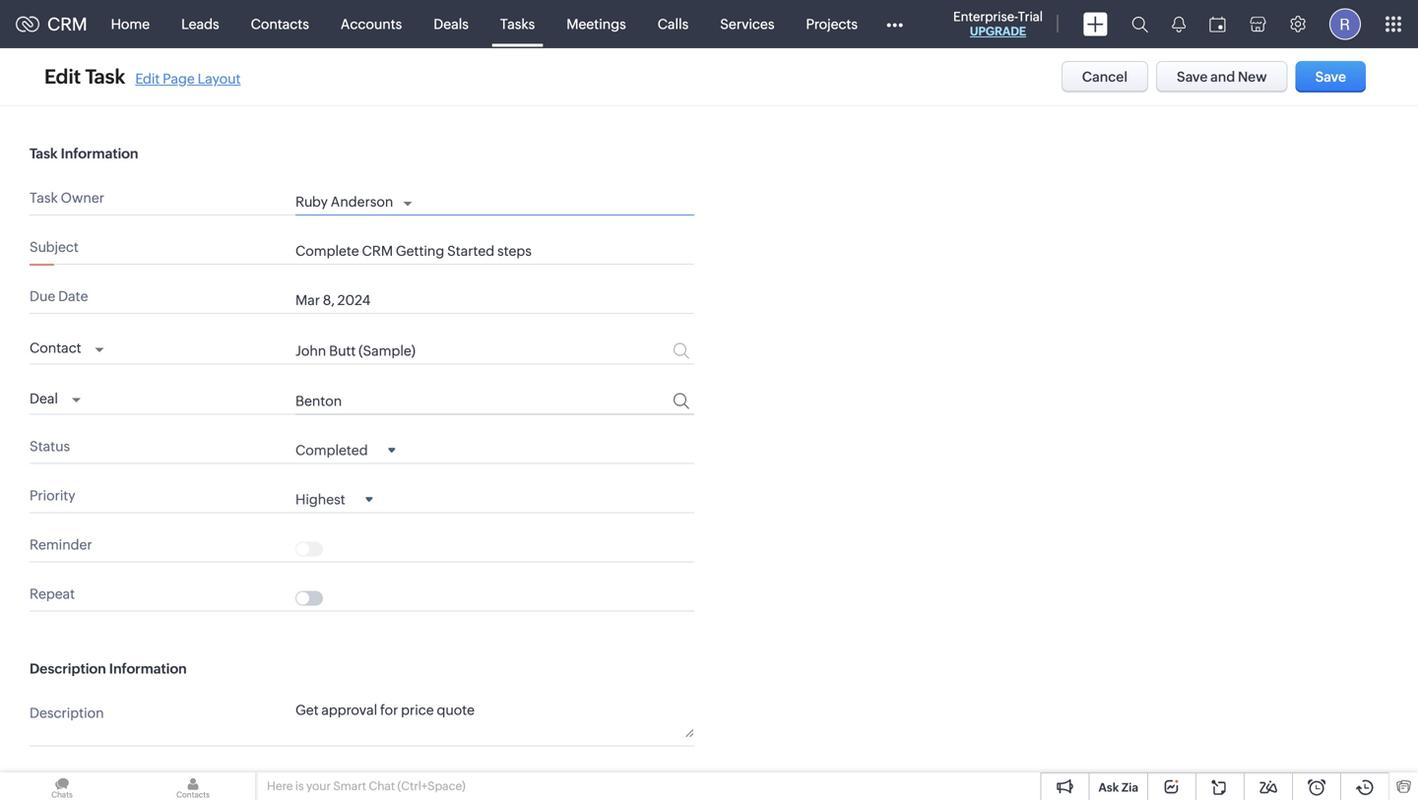 Task type: describe. For each thing, give the bounding box(es) containing it.
tasks
[[500, 16, 535, 32]]

edit page layout link
[[135, 71, 241, 87]]

(ctrl+space)
[[397, 780, 466, 793]]

profile image
[[1330, 8, 1361, 40]]

deals link
[[418, 0, 484, 48]]

accounts link
[[325, 0, 418, 48]]

highest
[[295, 492, 345, 508]]

task for task information
[[30, 146, 58, 162]]

information for description information
[[109, 662, 187, 677]]

crm
[[47, 14, 87, 34]]

completed
[[295, 443, 368, 459]]

create menu image
[[1083, 12, 1108, 36]]

priority
[[30, 488, 75, 504]]

is
[[295, 780, 304, 793]]

search image
[[1132, 16, 1148, 33]]

description for description information
[[30, 662, 106, 677]]

Contact field
[[30, 335, 104, 359]]

date
[[58, 289, 88, 304]]

leads link
[[166, 0, 235, 48]]

contacts image
[[131, 773, 255, 801]]

edit task edit page layout
[[44, 65, 241, 88]]

meetings
[[567, 16, 626, 32]]

smart
[[333, 780, 366, 793]]

subject
[[30, 239, 79, 255]]

tasks link
[[484, 0, 551, 48]]

calendar image
[[1210, 16, 1226, 32]]

signals element
[[1160, 0, 1198, 48]]

crm link
[[16, 14, 87, 34]]

0 horizontal spatial edit
[[44, 65, 81, 88]]

description information
[[30, 662, 187, 677]]

here is your smart chat (ctrl+space)
[[267, 780, 466, 793]]

chats image
[[0, 773, 124, 801]]

0 vertical spatial task
[[85, 65, 125, 88]]

reminder
[[30, 537, 92, 553]]

Other Modules field
[[874, 8, 916, 40]]

projects link
[[790, 0, 874, 48]]

deal
[[30, 391, 58, 407]]

status
[[30, 439, 70, 455]]

services link
[[704, 0, 790, 48]]

services
[[720, 16, 775, 32]]

repeat
[[30, 587, 75, 602]]

meetings link
[[551, 0, 642, 48]]

edit inside the edit task edit page layout
[[135, 71, 160, 87]]

due date
[[30, 289, 88, 304]]

Highest field
[[295, 491, 373, 508]]



Task type: vqa. For each thing, say whether or not it's contained in the screenshot.
Information
yes



Task type: locate. For each thing, give the bounding box(es) containing it.
0 vertical spatial description
[[30, 662, 106, 677]]

chat
[[369, 780, 395, 793]]

task down "home"
[[85, 65, 125, 88]]

1 vertical spatial information
[[109, 662, 187, 677]]

trial
[[1018, 9, 1043, 24]]

description
[[30, 662, 106, 677], [30, 706, 104, 722]]

upgrade
[[970, 25, 1026, 38]]

Get approval for price quote text field
[[295, 702, 694, 738]]

contacts link
[[235, 0, 325, 48]]

edit down crm
[[44, 65, 81, 88]]

create menu element
[[1072, 0, 1120, 48]]

ruby
[[295, 194, 328, 210]]

here
[[267, 780, 293, 793]]

contact
[[30, 340, 81, 356]]

information
[[61, 146, 138, 162], [109, 662, 187, 677]]

2 description from the top
[[30, 706, 104, 722]]

task up task owner
[[30, 146, 58, 162]]

accounts
[[341, 16, 402, 32]]

0 vertical spatial information
[[61, 146, 138, 162]]

ruby anderson
[[295, 194, 393, 210]]

search element
[[1120, 0, 1160, 48]]

None button
[[1062, 61, 1148, 93], [1156, 61, 1288, 93], [1296, 61, 1366, 93], [1062, 61, 1148, 93], [1156, 61, 1288, 93], [1296, 61, 1366, 93]]

due
[[30, 289, 55, 304]]

task
[[85, 65, 125, 88], [30, 146, 58, 162], [30, 190, 58, 206]]

Deal field
[[30, 386, 81, 409]]

1 description from the top
[[30, 662, 106, 677]]

edit left the page
[[135, 71, 160, 87]]

mmm d, yyyy text field
[[295, 293, 635, 308]]

zia
[[1122, 782, 1139, 795]]

enterprise-trial upgrade
[[953, 9, 1043, 38]]

edit
[[44, 65, 81, 88], [135, 71, 160, 87]]

1 horizontal spatial edit
[[135, 71, 160, 87]]

anderson
[[331, 194, 393, 210]]

description down description information at the left
[[30, 706, 104, 722]]

page
[[163, 71, 195, 87]]

leads
[[181, 16, 219, 32]]

home
[[111, 16, 150, 32]]

calls
[[658, 16, 689, 32]]

signals image
[[1172, 16, 1186, 33]]

calls link
[[642, 0, 704, 48]]

1 vertical spatial task
[[30, 146, 58, 162]]

task left owner on the top left
[[30, 190, 58, 206]]

task owner
[[30, 190, 104, 206]]

task information
[[30, 146, 138, 162]]

ask zia
[[1099, 782, 1139, 795]]

ask
[[1099, 782, 1119, 795]]

profile element
[[1318, 0, 1373, 48]]

your
[[306, 780, 331, 793]]

None text field
[[295, 243, 694, 259], [295, 343, 603, 359], [295, 394, 603, 409], [295, 243, 694, 259], [295, 343, 603, 359], [295, 394, 603, 409]]

deals
[[434, 16, 469, 32]]

owner
[[61, 190, 104, 206]]

enterprise-
[[953, 9, 1018, 24]]

information for task information
[[61, 146, 138, 162]]

contacts
[[251, 16, 309, 32]]

1 vertical spatial description
[[30, 706, 104, 722]]

2 vertical spatial task
[[30, 190, 58, 206]]

home link
[[95, 0, 166, 48]]

task for task owner
[[30, 190, 58, 206]]

Completed field
[[295, 442, 396, 459]]

layout
[[198, 71, 241, 87]]

description down "repeat"
[[30, 662, 106, 677]]

logo image
[[16, 16, 39, 32]]

projects
[[806, 16, 858, 32]]

description for description
[[30, 706, 104, 722]]



